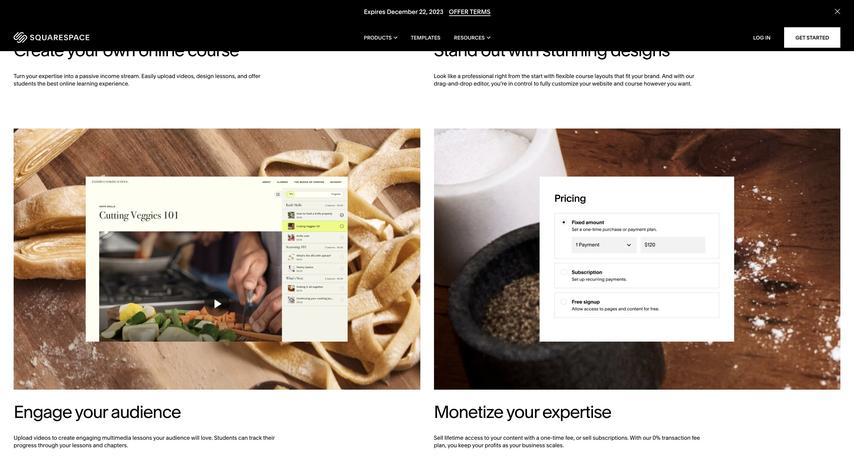 Task type: describe. For each thing, give the bounding box(es) containing it.
december
[[387, 8, 418, 16]]

templates link
[[411, 24, 441, 51]]

stream.
[[121, 73, 140, 79]]

look like a professional right from the start with flexible course layouts that fit your brand. and with our drag-and-drop editor, you're in control to fully customize your website and course however you want.
[[434, 73, 694, 87]]

lesson page on a course with the course navigation expanded to show student progress. image
[[14, 129, 420, 390]]

the inside turn your expertise into a passive income stream. easily upload videos, design lessons, and offer students the best online learning experience.
[[37, 80, 46, 87]]

engage
[[14, 401, 72, 423]]

your inside turn your expertise into a passive income stream. easily upload videos, design lessons, and offer students the best online learning experience.
[[26, 73, 37, 79]]

sell
[[583, 434, 592, 441]]

0%
[[653, 434, 661, 441]]

with
[[630, 434, 642, 441]]

flexible
[[556, 73, 574, 79]]

with inside sell lifetime access to your content with a one-time fee, or sell subscriptions. with our 0% transaction fee plan, you keep your profits as your business scales.
[[524, 434, 535, 441]]

and-
[[448, 80, 460, 87]]

log             in
[[753, 34, 771, 41]]

resources button
[[454, 24, 490, 51]]

upload
[[14, 434, 32, 441]]

fee
[[692, 434, 700, 441]]

start
[[531, 73, 543, 79]]

fully
[[540, 80, 551, 87]]

site-owner view of course content, including chapter and lesson breakdowns. image
[[14, 0, 420, 28]]

terms
[[470, 8, 491, 16]]

one-
[[541, 434, 553, 441]]

1 vertical spatial lessons
[[72, 442, 92, 449]]

out
[[481, 40, 505, 61]]

fit
[[626, 73, 631, 79]]

professional
[[462, 73, 494, 79]]

sell
[[434, 434, 443, 441]]

drag-
[[434, 80, 448, 87]]

easily
[[141, 73, 156, 79]]

to inside sell lifetime access to your content with a one-time fee, or sell subscriptions. with our 0% transaction fee plan, you keep your profits as your business scales.
[[484, 434, 490, 441]]

to inside look like a professional right from the start with flexible course layouts that fit your brand. and with our drag-and-drop editor, you're in control to fully customize your website and course however you want.
[[534, 80, 539, 87]]

offer terms
[[449, 8, 491, 16]]

1 horizontal spatial online
[[139, 40, 184, 61]]

subscriptions.
[[593, 434, 629, 441]]

log             in link
[[753, 34, 771, 41]]

22,
[[419, 8, 428, 16]]

own
[[103, 40, 135, 61]]

sell lifetime access to your content with a one-time fee, or sell subscriptions. with our 0% transaction fee plan, you keep your profits as your business scales.
[[434, 434, 700, 449]]

online inside turn your expertise into a passive income stream. easily upload videos, design lessons, and offer students the best online learning experience.
[[60, 80, 75, 87]]

plan,
[[434, 442, 446, 449]]

customize
[[552, 80, 579, 87]]

log
[[753, 34, 764, 41]]

with up from
[[508, 40, 539, 61]]

pricing module showing various financial options to access course content, including fixed amount, subscription, and free sign-up. image
[[434, 129, 841, 390]]

through
[[38, 442, 58, 449]]

videos,
[[177, 73, 195, 79]]

into
[[64, 73, 74, 79]]

2 vertical spatial course
[[625, 80, 643, 87]]

fee,
[[565, 434, 575, 441]]

with up fully
[[544, 73, 555, 79]]

can
[[238, 434, 248, 441]]

lifetime
[[445, 434, 464, 441]]

stand
[[434, 40, 477, 61]]

expires
[[364, 8, 385, 16]]

squarespace logo image
[[14, 32, 89, 43]]

and inside look like a professional right from the start with flexible course layouts that fit your brand. and with our drag-and-drop editor, you're in control to fully customize your website and course however you want.
[[614, 80, 624, 87]]

audience inside "upload videos to create engaging multimedia lessons your audience will love. students can track their progress through your lessons and chapters."
[[166, 434, 190, 441]]

0 horizontal spatial course
[[188, 40, 239, 61]]

you're
[[491, 80, 507, 87]]

products
[[364, 34, 392, 41]]

content
[[503, 434, 523, 441]]

want.
[[678, 80, 692, 87]]

from
[[508, 73, 520, 79]]

transaction
[[662, 434, 691, 441]]

our inside sell lifetime access to your content with a one-time fee, or sell subscriptions. with our 0% transaction fee plan, you keep your profits as your business scales.
[[643, 434, 651, 441]]

learning
[[77, 80, 98, 87]]

experience.
[[99, 80, 129, 87]]

right
[[495, 73, 507, 79]]

income
[[100, 73, 120, 79]]

in
[[765, 34, 771, 41]]

access
[[465, 434, 483, 441]]

best
[[47, 80, 58, 87]]

products button
[[364, 24, 397, 51]]

brand.
[[644, 73, 661, 79]]

get
[[796, 34, 806, 41]]

upload videos to create engaging multimedia lessons your audience will love. students can track their progress through your lessons and chapters.
[[14, 434, 275, 449]]

a inside sell lifetime access to your content with a one-time fee, or sell subscriptions. with our 0% transaction fee plan, you keep your profits as your business scales.
[[536, 434, 539, 441]]

that
[[615, 73, 624, 79]]

chapters.
[[104, 442, 128, 449]]

you inside look like a professional right from the start with flexible course layouts that fit your brand. and with our drag-and-drop editor, you're in control to fully customize your website and course however you want.
[[667, 80, 677, 87]]

multimedia
[[102, 434, 131, 441]]

videos
[[34, 434, 51, 441]]

control
[[514, 80, 533, 87]]

and inside turn your expertise into a passive income stream. easily upload videos, design lessons, and offer students the best online learning experience.
[[237, 73, 247, 79]]



Task type: vqa. For each thing, say whether or not it's contained in the screenshot.
the and within the Look like a professional right from the start with flexible course layouts that fit your brand. And with our drag-and-drop editor, you're in control to fully customize your website and course however you want.
yes



Task type: locate. For each thing, give the bounding box(es) containing it.
1 horizontal spatial a
[[458, 73, 461, 79]]

and down that
[[614, 80, 624, 87]]

templates
[[411, 34, 441, 41]]

the left best
[[37, 80, 46, 87]]

1 vertical spatial and
[[614, 80, 624, 87]]

1 horizontal spatial you
[[667, 80, 677, 87]]

1 horizontal spatial course
[[576, 73, 594, 79]]

online down into
[[60, 80, 75, 87]]

0 horizontal spatial our
[[643, 434, 651, 441]]

progress
[[14, 442, 37, 449]]

like
[[448, 73, 456, 79]]

0 horizontal spatial you
[[448, 442, 457, 449]]

1 horizontal spatial and
[[237, 73, 247, 79]]

audience left will on the left
[[166, 434, 190, 441]]

0 vertical spatial you
[[667, 80, 677, 87]]

0 horizontal spatial lessons
[[72, 442, 92, 449]]

lessons right multimedia
[[133, 434, 152, 441]]

0 horizontal spatial the
[[37, 80, 46, 87]]

0 vertical spatial lessons
[[133, 434, 152, 441]]

2 horizontal spatial and
[[614, 80, 624, 87]]

design
[[196, 73, 214, 79]]

1 vertical spatial our
[[643, 434, 651, 441]]

1 horizontal spatial expertise
[[542, 401, 611, 423]]

with up business
[[524, 434, 535, 441]]

a
[[75, 73, 78, 79], [458, 73, 461, 79], [536, 434, 539, 441]]

monetize
[[434, 401, 503, 423]]

in
[[508, 80, 513, 87]]

a up business
[[536, 434, 539, 441]]

create
[[58, 434, 75, 441]]

and inside "upload videos to create engaging multimedia lessons your audience will love. students can track their progress through your lessons and chapters."
[[93, 442, 103, 449]]

will
[[191, 434, 200, 441]]

business
[[522, 442, 545, 449]]

passive
[[79, 73, 99, 79]]

to up through
[[52, 434, 57, 441]]

0 vertical spatial our
[[686, 73, 694, 79]]

track
[[249, 434, 262, 441]]

expires december 22, 2023
[[364, 8, 443, 16]]

0 horizontal spatial and
[[93, 442, 103, 449]]

2 horizontal spatial to
[[534, 80, 539, 87]]

0 horizontal spatial a
[[75, 73, 78, 79]]

create
[[14, 40, 64, 61]]

expertise
[[39, 73, 63, 79], [542, 401, 611, 423]]

a right like
[[458, 73, 461, 79]]

a inside turn your expertise into a passive income stream. easily upload videos, design lessons, and offer students the best online learning experience.
[[75, 73, 78, 79]]

expertise up or
[[542, 401, 611, 423]]

our inside look like a professional right from the start with flexible course layouts that fit your brand. and with our drag-and-drop editor, you're in control to fully customize your website and course however you want.
[[686, 73, 694, 79]]

2 horizontal spatial a
[[536, 434, 539, 441]]

expertise for monetize your expertise
[[542, 401, 611, 423]]

0 vertical spatial the
[[522, 73, 530, 79]]

0 vertical spatial and
[[237, 73, 247, 79]]

our left 0% on the right
[[643, 434, 651, 441]]

online up upload
[[139, 40, 184, 61]]

the inside look like a professional right from the start with flexible course layouts that fit your brand. and with our drag-and-drop editor, you're in control to fully customize your website and course however you want.
[[522, 73, 530, 79]]

to inside "upload videos to create engaging multimedia lessons your audience will love. students can track their progress through your lessons and chapters."
[[52, 434, 57, 441]]

to up "profits"
[[484, 434, 490, 441]]

you down lifetime
[[448, 442, 457, 449]]

look
[[434, 73, 446, 79]]

started
[[807, 34, 829, 41]]

0 vertical spatial audience
[[111, 401, 181, 423]]

you inside sell lifetime access to your content with a one-time fee, or sell subscriptions. with our 0% transaction fee plan, you keep your profits as your business scales.
[[448, 442, 457, 449]]

time
[[553, 434, 564, 441]]

1 horizontal spatial to
[[484, 434, 490, 441]]

and
[[662, 73, 673, 79]]

turn your expertise into a passive income stream. easily upload videos, design lessons, and offer students the best online learning experience.
[[14, 73, 260, 87]]

0 horizontal spatial online
[[60, 80, 75, 87]]

lessons,
[[215, 73, 236, 79]]

1 vertical spatial you
[[448, 442, 457, 449]]

engaging
[[76, 434, 101, 441]]

expertise for turn your expertise into a passive income stream. easily upload videos, design lessons, and offer students the best online learning experience.
[[39, 73, 63, 79]]

with up 'want.' at the top of page
[[674, 73, 685, 79]]

1 horizontal spatial our
[[686, 73, 694, 79]]

website
[[592, 80, 613, 87]]

course down fit
[[625, 80, 643, 87]]

keep
[[458, 442, 471, 449]]

offer terms link
[[449, 8, 491, 16]]

editor,
[[474, 80, 490, 87]]

stand out with stunning designs
[[434, 40, 670, 61]]

stunning
[[542, 40, 607, 61]]

2023
[[429, 8, 443, 16]]

1 vertical spatial audience
[[166, 434, 190, 441]]

audience up "upload videos to create engaging multimedia lessons your audience will love. students can track their progress through your lessons and chapters."
[[111, 401, 181, 423]]

get started
[[796, 34, 829, 41]]

a inside look like a professional right from the start with flexible course layouts that fit your brand. and with our drag-and-drop editor, you're in control to fully customize your website and course however you want.
[[458, 73, 461, 79]]

scales.
[[546, 442, 564, 449]]

get started link
[[784, 27, 841, 48]]

1 horizontal spatial the
[[522, 73, 530, 79]]

create your own online course
[[14, 40, 239, 61]]

offer
[[449, 8, 468, 16]]

engage your audience
[[14, 401, 181, 423]]

students
[[214, 434, 237, 441]]

students
[[14, 80, 36, 87]]

1 vertical spatial course
[[576, 73, 594, 79]]

1 vertical spatial expertise
[[542, 401, 611, 423]]

1 horizontal spatial lessons
[[133, 434, 152, 441]]

expertise up best
[[39, 73, 63, 79]]

the
[[522, 73, 530, 79], [37, 80, 46, 87]]

monetize your expertise
[[434, 401, 611, 423]]

layouts
[[595, 73, 613, 79]]

profits
[[485, 442, 501, 449]]

1 vertical spatial the
[[37, 80, 46, 87]]

upload
[[157, 73, 175, 79]]

resources
[[454, 34, 485, 41]]

your
[[67, 40, 99, 61], [26, 73, 37, 79], [632, 73, 643, 79], [580, 80, 591, 87], [75, 401, 107, 423], [506, 401, 539, 423], [153, 434, 165, 441], [491, 434, 502, 441], [60, 442, 71, 449], [472, 442, 484, 449], [510, 442, 521, 449]]

2 horizontal spatial course
[[625, 80, 643, 87]]

to down the start
[[534, 80, 539, 87]]

custom website showing cooking courses available for access. image
[[434, 0, 841, 28]]

course
[[188, 40, 239, 61], [576, 73, 594, 79], [625, 80, 643, 87]]

designs
[[611, 40, 670, 61]]

course up design
[[188, 40, 239, 61]]

0 horizontal spatial expertise
[[39, 73, 63, 79]]

however
[[644, 80, 666, 87]]

drop
[[460, 80, 472, 87]]

a right into
[[75, 73, 78, 79]]

the up control
[[522, 73, 530, 79]]

audience
[[111, 401, 181, 423], [166, 434, 190, 441]]

our up 'want.' at the top of page
[[686, 73, 694, 79]]

you down 'and'
[[667, 80, 677, 87]]

as
[[503, 442, 508, 449]]

0 vertical spatial expertise
[[39, 73, 63, 79]]

offer
[[249, 73, 260, 79]]

0 vertical spatial online
[[139, 40, 184, 61]]

lessons down "engaging"
[[72, 442, 92, 449]]

with
[[508, 40, 539, 61], [544, 73, 555, 79], [674, 73, 685, 79], [524, 434, 535, 441]]

expertise inside turn your expertise into a passive income stream. easily upload videos, design lessons, and offer students the best online learning experience.
[[39, 73, 63, 79]]

squarespace logo link
[[14, 32, 179, 43]]

0 vertical spatial course
[[188, 40, 239, 61]]

their
[[263, 434, 275, 441]]

1 vertical spatial online
[[60, 80, 75, 87]]

turn
[[14, 73, 25, 79]]

or
[[576, 434, 581, 441]]

and down "engaging"
[[93, 442, 103, 449]]

and left offer
[[237, 73, 247, 79]]

you
[[667, 80, 677, 87], [448, 442, 457, 449]]

2 vertical spatial and
[[93, 442, 103, 449]]

course up "website"
[[576, 73, 594, 79]]

0 horizontal spatial to
[[52, 434, 57, 441]]



